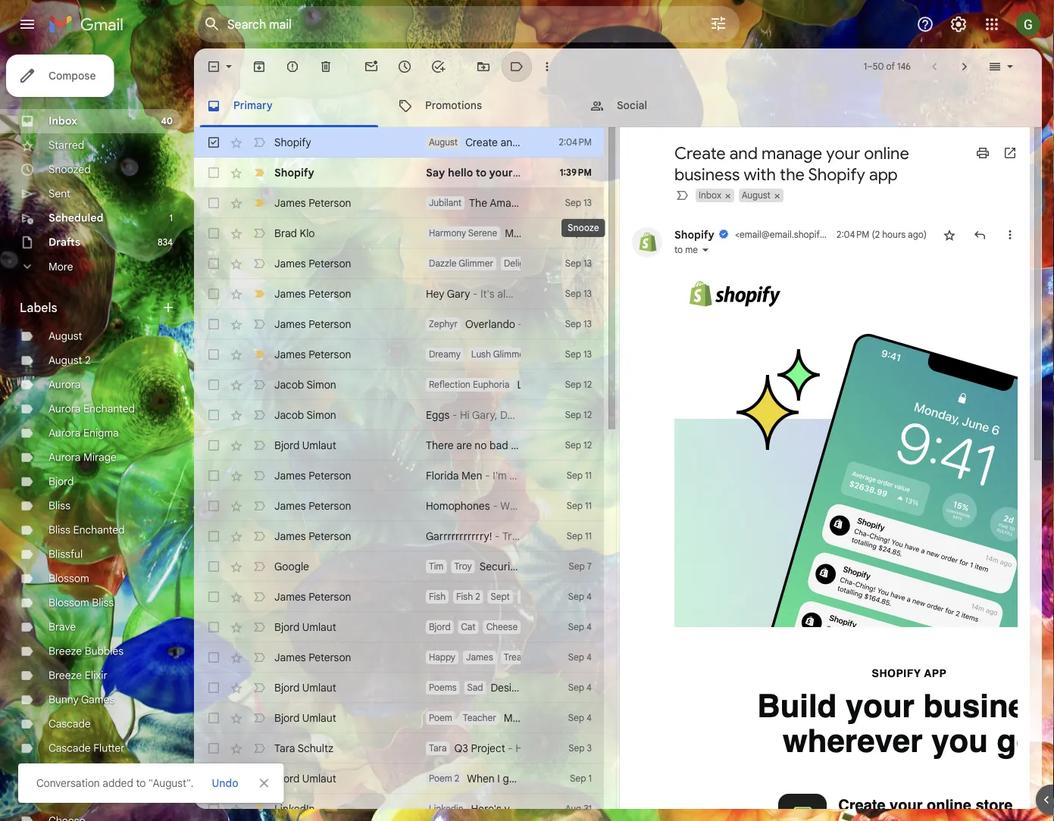 Task type: vqa. For each thing, say whether or not it's contained in the screenshot.
left page
no



Task type: locate. For each thing, give the bounding box(es) containing it.
2 vertical spatial 11
[[585, 531, 592, 542]]

1 vertical spatial jacob
[[274, 408, 304, 422]]

of left turin
[[573, 681, 583, 694]]

tara inside tara q3 project -
[[429, 743, 447, 754]]

snooze tooltip
[[562, 211, 605, 245]]

0 vertical spatial 2:04 pm
[[559, 137, 592, 148]]

overlando
[[465, 318, 515, 331]]

1 vertical spatial the
[[780, 164, 805, 185]]

hello
[[448, 166, 473, 179]]

say
[[426, 166, 445, 179]]

0 vertical spatial enchanted
[[83, 402, 135, 416]]

inbox inside button
[[699, 190, 721, 201]]

1 vertical spatial sep 12
[[565, 410, 592, 421]]

0 vertical spatial of
[[886, 61, 895, 72]]

fish for fish
[[429, 591, 446, 603]]

with
[[664, 136, 684, 149], [744, 164, 776, 185]]

sep 11 for garrrrrrrrrrry! -
[[567, 531, 592, 542]]

sep 4 inside bjord umlaut row
[[568, 622, 592, 633]]

0 vertical spatial business
[[619, 136, 661, 149]]

aurora enchanted
[[48, 402, 135, 416]]

august up august 2 link
[[48, 330, 82, 343]]

5 sep 4 from the top
[[568, 713, 592, 724]]

8 peterson from the top
[[309, 530, 351, 543]]

2:04 pm inside cell
[[837, 229, 869, 241]]

men
[[462, 469, 482, 482]]

1 12 from the top
[[584, 379, 592, 391]]

1 horizontal spatial fish
[[456, 591, 473, 603]]

aurora down aurora 'link'
[[48, 402, 81, 416]]

jubilant the amazing jim-petey: escape extraordanaire
[[429, 196, 697, 210]]

1 sep 4 from the top
[[568, 591, 592, 603]]

shopify down the primary tab
[[274, 136, 311, 149]]

poem down poems
[[429, 713, 452, 724]]

cascade down bunny
[[48, 718, 91, 731]]

13 row from the top
[[194, 552, 604, 582]]

1 vertical spatial 12
[[584, 410, 592, 421]]

2 vertical spatial sep 11
[[567, 531, 592, 542]]

check-ins link
[[48, 790, 98, 804]]

of for turin
[[573, 681, 583, 694]]

1 vertical spatial simon
[[306, 408, 336, 422]]

sep 12 for reflection euphoria lakers
[[565, 379, 592, 391]]

suggestions...
[[511, 439, 577, 452]]

0 horizontal spatial of
[[540, 772, 550, 785]]

0 vertical spatial jacob
[[274, 378, 304, 391]]

1 horizontal spatial app
[[869, 164, 898, 185]]

< email@email.shopify.com
[[735, 229, 844, 241]]

blossom for blossom bliss
[[48, 596, 89, 610]]

the up email@email.shopify.com
[[780, 164, 805, 185]]

0 vertical spatial to
[[476, 166, 486, 179]]

0 vertical spatial poem
[[429, 713, 452, 724]]

james peterson row down tim
[[194, 582, 604, 612]]

business
[[619, 136, 661, 149], [674, 164, 740, 185], [923, 688, 1054, 724]]

2 12 from the top
[[584, 410, 592, 421]]

5 4 from the top
[[587, 713, 592, 724]]

0 horizontal spatial tara
[[274, 742, 295, 755]]

settings image
[[949, 15, 968, 33]]

1
[[864, 61, 867, 72], [169, 213, 173, 224], [588, 773, 592, 785]]

0 horizontal spatial business
[[619, 136, 661, 149]]

cat down fish 2
[[461, 622, 476, 633]]

promotions
[[425, 99, 482, 112]]

snoozed link
[[48, 163, 91, 176]]

None search field
[[194, 6, 740, 42]]

1 horizontal spatial online
[[864, 142, 909, 164]]

august button
[[739, 189, 772, 202]]

create right online store image
[[838, 797, 885, 814]]

poems
[[429, 682, 457, 694]]

2 aurora from the top
[[48, 402, 81, 416]]

11
[[585, 470, 592, 482], [585, 501, 592, 512], [585, 531, 592, 542]]

glimmer right the lush
[[493, 349, 528, 360]]

sep 11 for florida men -
[[567, 470, 592, 482]]

2 vertical spatial 12
[[584, 440, 592, 451]]

1 vertical spatial blossom
[[48, 596, 89, 610]]

store down you go
[[976, 797, 1013, 814]]

bad
[[490, 439, 508, 452]]

1 vertical spatial cat
[[48, 766, 65, 779]]

6 sep 13 from the top
[[565, 349, 592, 360]]

to right hello
[[476, 166, 486, 179]]

12 for reflection euphoria lakers
[[584, 379, 592, 391]]

1 vertical spatial poem
[[429, 773, 452, 785]]

2:04 pm
[[559, 137, 592, 148], [837, 229, 869, 241]]

with down social tab
[[664, 136, 684, 149]]

2 sep 11 from the top
[[567, 501, 592, 512]]

inbox up starred
[[48, 114, 77, 128]]

11 for garrrrrrrrrrry! -
[[585, 531, 592, 542]]

2 fish from the left
[[456, 591, 473, 603]]

9 peterson from the top
[[309, 590, 351, 604]]

1 horizontal spatial create
[[674, 142, 726, 164]]

glimmer down the serene
[[459, 258, 493, 269]]

8 row from the top
[[194, 400, 604, 430]]

4 sep 4 from the top
[[568, 682, 592, 694]]

august inside august 'button'
[[742, 190, 771, 201]]

9 james peterson from the top
[[274, 590, 351, 604]]

row
[[194, 127, 763, 158], [194, 158, 604, 188], [194, 188, 697, 218], [194, 218, 609, 249], [194, 279, 604, 309], [194, 309, 604, 339], [194, 370, 604, 400], [194, 400, 604, 430], [194, 430, 604, 461], [194, 461, 604, 491], [194, 491, 604, 521], [194, 521, 604, 552], [194, 552, 604, 582], [194, 673, 610, 703], [194, 703, 605, 734], [194, 734, 604, 764], [194, 764, 604, 794], [194, 794, 649, 821]]

- right "overlando"
[[518, 318, 523, 331]]

6 james peterson from the top
[[274, 469, 351, 482]]

1 breeze from the top
[[48, 645, 82, 658]]

1 11 from the top
[[585, 470, 592, 482]]

build
[[757, 688, 837, 724]]

1 vertical spatial app
[[869, 164, 898, 185]]

4 row from the top
[[194, 218, 609, 249]]

august
[[429, 137, 458, 148], [742, 190, 771, 201], [48, 330, 82, 343], [48, 354, 82, 367]]

tara left q3
[[429, 743, 447, 754]]

4 inside bjord umlaut row
[[587, 622, 592, 633]]

0 horizontal spatial app
[[744, 136, 763, 149]]

0 vertical spatial inbox
[[48, 114, 77, 128]]

tab list
[[194, 85, 1042, 127]]

1 vertical spatial 11
[[585, 501, 592, 512]]

inbox for 'inbox' "link"
[[48, 114, 77, 128]]

0 vertical spatial simon
[[306, 378, 336, 391]]

2 inside labels navigation
[[85, 354, 91, 367]]

13 for miami resort 90% off
[[584, 228, 592, 239]]

and up say hello to your store
[[500, 136, 519, 149]]

the inside 'create and manage your online business with the shopify app'
[[780, 164, 805, 185]]

1 james peterson from the top
[[274, 196, 351, 210]]

tara q3 project -
[[429, 742, 516, 755]]

create up the inbox button
[[674, 142, 726, 164]]

1 4 from the top
[[587, 591, 592, 603]]

2 sep 4 from the top
[[568, 622, 592, 633]]

of right out
[[540, 772, 550, 785]]

row containing tara schultz
[[194, 734, 604, 764]]

no
[[475, 439, 487, 452]]

Search mail text field
[[227, 17, 667, 32]]

2 left when on the bottom
[[454, 773, 459, 785]]

cheese
[[486, 622, 518, 633]]

store up jim-
[[515, 166, 542, 179]]

1 sep 11 from the top
[[567, 470, 592, 482]]

1 horizontal spatial to
[[476, 166, 486, 179]]

2 inside james peterson 'row'
[[475, 591, 480, 603]]

business up the inbox button
[[674, 164, 740, 185]]

alert containing conversation added to "august".
[[18, 35, 1030, 803]]

2 4 from the top
[[587, 622, 592, 633]]

to right added
[[136, 777, 146, 790]]

create up say hello to your store
[[465, 136, 498, 149]]

0 horizontal spatial to
[[136, 777, 146, 790]]

0 vertical spatial breeze
[[48, 645, 82, 658]]

0 horizontal spatial 1
[[169, 213, 173, 224]]

sep 12
[[565, 379, 592, 391], [565, 410, 592, 421], [565, 440, 592, 451]]

0 horizontal spatial with
[[664, 136, 684, 149]]

bliss
[[48, 499, 70, 513], [48, 524, 70, 537], [92, 596, 114, 610]]

tara left schultz
[[274, 742, 295, 755]]

2 jacob from the top
[[274, 408, 304, 422]]

2 left sept
[[475, 591, 480, 603]]

1 horizontal spatial cat
[[461, 622, 476, 633]]

aurora up aurora mirage
[[48, 427, 81, 440]]

0 vertical spatial app
[[744, 136, 763, 149]]

enchanted
[[83, 402, 135, 416], [73, 524, 125, 537]]

9 row from the top
[[194, 430, 604, 461]]

and inside 'create and manage your online business with the shopify app'
[[729, 142, 758, 164]]

app up 2:04 pm (2 hours ago)
[[869, 164, 898, 185]]

peterson
[[309, 196, 351, 210], [309, 257, 351, 270], [309, 287, 351, 300], [309, 318, 351, 331], [309, 348, 351, 361], [309, 469, 351, 482], [309, 499, 351, 513], [309, 530, 351, 543], [309, 590, 351, 604], [309, 651, 351, 664]]

12
[[584, 379, 592, 391], [584, 410, 592, 421], [584, 440, 592, 451]]

3 sep 4 from the top
[[568, 652, 592, 663]]

business down the social
[[619, 136, 661, 149]]

2 bjord umlaut from the top
[[274, 621, 336, 634]]

Not starred checkbox
[[942, 227, 957, 242]]

aurora up bjord link
[[48, 451, 81, 464]]

sep 13 for miami resort 90% off
[[565, 228, 592, 239]]

2 jacob simon from the top
[[274, 408, 336, 422]]

1 sep 12 from the top
[[565, 379, 592, 391]]

1 vertical spatial 2
[[475, 591, 480, 603]]

90%
[[570, 227, 593, 240]]

august up "say"
[[429, 137, 458, 148]]

16 row from the top
[[194, 734, 604, 764]]

social tab
[[577, 85, 768, 127]]

1 vertical spatial 2:04 pm
[[837, 229, 869, 241]]

1 inside labels navigation
[[169, 213, 173, 224]]

create
[[465, 136, 498, 149], [674, 142, 726, 164], [838, 797, 885, 814]]

poem inside poem 2 when i get out of here
[[429, 773, 452, 785]]

0 horizontal spatial inbox
[[48, 114, 77, 128]]

show details image
[[701, 246, 710, 255]]

10 james peterson from the top
[[274, 651, 351, 664]]

1 left 50
[[864, 61, 867, 72]]

security
[[479, 560, 519, 573]]

enchanted up enigma on the left bottom of page
[[83, 402, 135, 416]]

1 sep 13 from the top
[[565, 197, 592, 209]]

13 for -
[[584, 288, 592, 300]]

your
[[563, 136, 584, 149], [826, 142, 860, 164], [489, 166, 513, 179], [846, 688, 915, 724], [890, 797, 923, 814], [504, 802, 526, 816]]

glimmer for dazzle glimmer
[[459, 258, 493, 269]]

0 vertical spatial 2
[[85, 354, 91, 367]]

1 horizontal spatial of
[[573, 681, 583, 694]]

row containing google
[[194, 552, 604, 582]]

1 row from the top
[[194, 127, 763, 158]]

0 vertical spatial jacob simon
[[274, 378, 336, 391]]

advanced search options image
[[703, 8, 734, 39]]

bliss for bliss link
[[48, 499, 70, 513]]

0 horizontal spatial 2
[[85, 354, 91, 367]]

snooze image
[[397, 59, 412, 74]]

poem 2 when i get out of here
[[429, 772, 575, 785]]

2 for poem
[[454, 773, 459, 785]]

manage up the 1:39 pm
[[521, 136, 560, 149]]

simon
[[306, 378, 336, 391], [306, 408, 336, 422]]

business down app
[[923, 688, 1054, 724]]

dazzle glimmer
[[429, 258, 493, 269]]

4 for treat
[[587, 652, 592, 663]]

enchanted for aurora enchanted
[[83, 402, 135, 416]]

2 simon from the top
[[306, 408, 336, 422]]

tara
[[274, 742, 295, 755], [429, 743, 447, 754]]

3 13 from the top
[[584, 258, 592, 269]]

blossom down blissful
[[48, 572, 89, 585]]

create for create and manage your online business with the shopify app
[[674, 142, 726, 164]]

breeze for breeze elixir
[[48, 669, 82, 682]]

1 horizontal spatial 1
[[588, 773, 592, 785]]

1 horizontal spatial store
[[976, 797, 1013, 814]]

aurora down august 2 link
[[48, 378, 81, 391]]

5 peterson from the top
[[309, 348, 351, 361]]

3 sep 11 from the top
[[567, 531, 592, 542]]

2 poem from the top
[[429, 773, 452, 785]]

search mail image
[[199, 11, 226, 38]]

poem for poem 2 when i get out of here
[[429, 773, 452, 785]]

3 peterson from the top
[[309, 287, 351, 300]]

1 jacob from the top
[[274, 378, 304, 391]]

2:04 pm for 2:04 pm (2 hours ago)
[[837, 229, 869, 241]]

labels image
[[509, 59, 524, 74]]

0 vertical spatial 12
[[584, 379, 592, 391]]

10 peterson from the top
[[309, 651, 351, 664]]

create inside 'create and manage your online business with the shopify app'
[[674, 142, 726, 164]]

1 bjord umlaut from the top
[[274, 439, 336, 452]]

august inside the "august create and manage your online business with the shopify app"
[[429, 137, 458, 148]]

2 horizontal spatial of
[[886, 61, 895, 72]]

archive image
[[252, 59, 267, 74]]

1 vertical spatial of
[[573, 681, 583, 694]]

4 sep 13 from the top
[[565, 288, 592, 300]]

here
[[553, 772, 575, 785]]

breeze bubbles link
[[48, 645, 124, 658]]

james peterson row
[[194, 249, 865, 279], [194, 339, 704, 370], [194, 582, 604, 612], [194, 643, 604, 673]]

3 11 from the top
[[585, 531, 592, 542]]

sep inside bjord umlaut row
[[568, 622, 584, 633]]

jacob simon
[[274, 378, 336, 391], [274, 408, 336, 422]]

10 row from the top
[[194, 461, 604, 491]]

2:04 pm (2 hours ago) cell
[[837, 227, 927, 242]]

online inside 'create and manage your online business with the shopify app'
[[864, 142, 909, 164]]

0 horizontal spatial and
[[500, 136, 519, 149]]

enchanted up blissful
[[73, 524, 125, 537]]

1 cascade from the top
[[48, 718, 91, 731]]

3 umlaut from the top
[[302, 681, 336, 694]]

0 horizontal spatial fish
[[429, 591, 446, 603]]

0 vertical spatial 11
[[585, 470, 592, 482]]

18 row from the top
[[194, 794, 649, 821]]

breeze down brave link
[[48, 645, 82, 658]]

sep 12 for eggs -
[[565, 410, 592, 421]]

4 13 from the top
[[584, 288, 592, 300]]

bliss enchanted link
[[48, 524, 125, 537]]

create for create your online store
[[838, 797, 885, 814]]

here's your verification code 495034
[[471, 802, 649, 816]]

fish for fish 2
[[456, 591, 473, 603]]

2 horizontal spatial to
[[674, 244, 683, 256]]

check-
[[48, 790, 84, 804]]

4 aurora from the top
[[48, 451, 81, 464]]

inbox
[[48, 114, 77, 128], [699, 190, 721, 201]]

None checkbox
[[206, 59, 221, 74], [206, 196, 221, 211], [206, 226, 221, 241], [206, 286, 221, 302], [206, 317, 221, 332], [206, 347, 221, 362], [206, 408, 221, 423], [206, 438, 221, 453], [206, 468, 221, 483], [206, 499, 221, 514], [206, 559, 221, 574], [206, 590, 221, 605], [206, 620, 221, 635], [206, 680, 221, 696], [206, 711, 221, 726], [206, 59, 221, 74], [206, 196, 221, 211], [206, 226, 221, 241], [206, 286, 221, 302], [206, 317, 221, 332], [206, 347, 221, 362], [206, 408, 221, 423], [206, 438, 221, 453], [206, 468, 221, 483], [206, 499, 221, 514], [206, 559, 221, 574], [206, 590, 221, 605], [206, 620, 221, 635], [206, 680, 221, 696], [206, 711, 221, 726]]

0 horizontal spatial create
[[465, 136, 498, 149]]

here's
[[471, 802, 502, 816]]

cat inside bjord umlaut row
[[461, 622, 476, 633]]

glimmer
[[459, 258, 493, 269], [493, 349, 528, 360]]

aurora for aurora 'link'
[[48, 378, 81, 391]]

2 inside poem 2 when i get out of here
[[454, 773, 459, 785]]

1 horizontal spatial 2:04 pm
[[837, 229, 869, 241]]

2 sep 13 from the top
[[565, 228, 592, 239]]

1 up '834'
[[169, 213, 173, 224]]

1 vertical spatial cascade
[[48, 742, 91, 755]]

13 for the amazing jim-petey: escape extraordanaire
[[584, 197, 592, 209]]

james peterson
[[274, 196, 351, 210], [274, 257, 351, 270], [274, 287, 351, 300], [274, 318, 351, 331], [274, 348, 351, 361], [274, 469, 351, 482], [274, 499, 351, 513], [274, 530, 351, 543], [274, 590, 351, 604], [274, 651, 351, 664]]

manage up august 'button'
[[762, 142, 822, 164]]

poem left when on the bottom
[[429, 773, 452, 785]]

build your business wherever you go main content
[[194, 48, 1054, 821]]

1 aurora from the top
[[48, 378, 81, 391]]

cat up check-
[[48, 766, 65, 779]]

1 vertical spatial enchanted
[[73, 524, 125, 537]]

jacob for eggs
[[274, 408, 304, 422]]

primary tab
[[194, 85, 384, 127]]

2 blossom from the top
[[48, 596, 89, 610]]

fish down troy
[[456, 591, 473, 603]]

3 4 from the top
[[587, 652, 592, 663]]

games
[[81, 693, 115, 707]]

0 vertical spatial sep 12
[[565, 379, 592, 391]]

11 row from the top
[[194, 491, 604, 521]]

5 sep 13 from the top
[[565, 319, 592, 330]]

2 sep 12 from the top
[[565, 410, 592, 421]]

app up august 'button'
[[744, 136, 763, 149]]

3 james peterson from the top
[[274, 287, 351, 300]]

breeze up bunny
[[48, 669, 82, 682]]

2 breeze from the top
[[48, 669, 82, 682]]

delete image
[[318, 59, 333, 74]]

5 13 from the top
[[584, 319, 592, 330]]

james peterson row down miami
[[194, 249, 865, 279]]

to left me
[[674, 244, 683, 256]]

0 vertical spatial glimmer
[[459, 258, 493, 269]]

2:04 pm up the 1:39 pm
[[559, 137, 592, 148]]

shopify up the inbox button
[[705, 136, 742, 149]]

bunny games
[[48, 693, 115, 707]]

-
[[473, 287, 478, 300], [518, 318, 523, 331], [452, 408, 457, 422], [485, 469, 490, 482], [493, 499, 498, 513], [495, 530, 500, 543], [508, 742, 513, 755]]

blossom for the blossom link
[[48, 572, 89, 585]]

0 vertical spatial sep 11
[[567, 470, 592, 482]]

of right 50
[[886, 61, 895, 72]]

2 horizontal spatial business
[[923, 688, 1054, 724]]

1 vertical spatial jacob simon
[[274, 408, 336, 422]]

james peterson row up reflection
[[194, 339, 704, 370]]

cascade down cascade link
[[48, 742, 91, 755]]

blissful
[[48, 548, 83, 561]]

0 vertical spatial cat
[[461, 622, 476, 633]]

2 up aurora enchanted
[[85, 354, 91, 367]]

with up august 'button'
[[744, 164, 776, 185]]

aurora link
[[48, 378, 81, 391]]

0 vertical spatial with
[[664, 136, 684, 149]]

0 vertical spatial bliss
[[48, 499, 70, 513]]

- up security
[[495, 530, 500, 543]]

3 aurora from the top
[[48, 427, 81, 440]]

james peterson row up poems
[[194, 643, 604, 673]]

your inside say hello to your store link
[[489, 166, 513, 179]]

inbox up verified sender image
[[699, 190, 721, 201]]

1 horizontal spatial business
[[674, 164, 740, 185]]

store inside say hello to your store link
[[515, 166, 542, 179]]

- right men on the left of page
[[485, 469, 490, 482]]

2 horizontal spatial 2
[[475, 591, 480, 603]]

2 peterson from the top
[[309, 257, 351, 270]]

0 horizontal spatial 2:04 pm
[[559, 137, 592, 148]]

umlaut
[[302, 439, 336, 452], [302, 621, 336, 634], [302, 681, 336, 694], [302, 712, 336, 725], [302, 772, 336, 785]]

shopify up email@email.shopify.com
[[808, 164, 865, 185]]

lush
[[471, 349, 491, 360]]

compose
[[48, 69, 96, 82]]

2 james peterson from the top
[[274, 257, 351, 270]]

scheduled link
[[48, 211, 103, 225]]

business inside 'create and manage your online business with the shopify app'
[[674, 164, 740, 185]]

cascade
[[48, 718, 91, 731], [48, 742, 91, 755]]

0 horizontal spatial the
[[686, 136, 702, 149]]

- right "homophones" at the left bottom
[[493, 499, 498, 513]]

2 vertical spatial business
[[923, 688, 1054, 724]]

bjord umlaut
[[274, 439, 336, 452], [274, 621, 336, 634], [274, 681, 336, 694], [274, 712, 336, 725], [274, 772, 336, 785]]

5 umlaut from the top
[[302, 772, 336, 785]]

2 vertical spatial 1
[[588, 773, 592, 785]]

0 horizontal spatial cat
[[48, 766, 65, 779]]

verified sender image
[[718, 229, 729, 239]]

(2
[[872, 229, 880, 241]]

blossom down the blossom link
[[48, 596, 89, 610]]

older image
[[957, 59, 972, 74]]

sep 7
[[569, 561, 592, 572]]

sep
[[565, 197, 581, 209], [565, 228, 581, 239], [565, 258, 581, 269], [565, 288, 581, 300], [565, 319, 581, 330], [565, 349, 581, 360], [565, 379, 581, 391], [565, 410, 581, 421], [565, 440, 581, 451], [567, 470, 583, 482], [567, 501, 583, 512], [567, 531, 583, 542], [569, 561, 585, 572], [568, 591, 584, 603], [568, 622, 584, 633], [568, 652, 584, 663], [568, 682, 584, 694], [568, 713, 584, 724], [569, 743, 585, 754], [570, 773, 586, 785]]

sep 4
[[568, 591, 592, 603], [568, 622, 592, 633], [568, 652, 592, 663], [568, 682, 592, 694], [568, 713, 592, 724]]

shopify app
[[872, 668, 947, 680]]

eggs -
[[426, 408, 460, 422]]

inbox inside labels navigation
[[48, 114, 77, 128]]

bjord link
[[48, 475, 74, 488]]

1 horizontal spatial the
[[780, 164, 805, 185]]

august down august link
[[48, 354, 82, 367]]

1 simon from the top
[[306, 378, 336, 391]]

fish down tim
[[429, 591, 446, 603]]

and up august 'button'
[[729, 142, 758, 164]]

simon for eggs
[[306, 408, 336, 422]]

1 horizontal spatial 2
[[454, 773, 459, 785]]

inbox for the inbox button
[[699, 190, 721, 201]]

the
[[469, 196, 487, 210]]

0 vertical spatial 1
[[864, 61, 867, 72]]

1 peterson from the top
[[309, 196, 351, 210]]

2 horizontal spatial create
[[838, 797, 885, 814]]

0 vertical spatial cascade
[[48, 718, 91, 731]]

the down social tab
[[686, 136, 702, 149]]

11 for florida men -
[[585, 470, 592, 482]]

1 horizontal spatial tara
[[429, 743, 447, 754]]

1 jacob simon from the top
[[274, 378, 336, 391]]

None checkbox
[[206, 135, 221, 150], [206, 165, 221, 180], [206, 256, 221, 271], [206, 377, 221, 393], [206, 529, 221, 544], [206, 650, 221, 665], [206, 741, 221, 756], [206, 135, 221, 150], [206, 165, 221, 180], [206, 256, 221, 271], [206, 377, 221, 393], [206, 529, 221, 544], [206, 650, 221, 665], [206, 741, 221, 756]]

not important switch
[[252, 771, 267, 787]]

umlaut inside row
[[302, 621, 336, 634]]

1 horizontal spatial and
[[729, 142, 758, 164]]

2 vertical spatial 2
[[454, 773, 459, 785]]

1 vertical spatial breeze
[[48, 669, 82, 682]]

row containing brad klo
[[194, 218, 609, 249]]

2 cascade from the top
[[48, 742, 91, 755]]

2 vertical spatial bliss
[[92, 596, 114, 610]]

2 11 from the top
[[585, 501, 592, 512]]

<
[[735, 229, 740, 241]]

breeze for breeze bubbles
[[48, 645, 82, 658]]

2 13 from the top
[[584, 228, 592, 239]]

1 fish from the left
[[429, 591, 446, 603]]

1 horizontal spatial with
[[744, 164, 776, 185]]

enchanted for bliss enchanted
[[73, 524, 125, 537]]

your inside 'create and manage your online business with the shopify app'
[[826, 142, 860, 164]]

jim-
[[533, 196, 555, 210]]

2:04 pm left (2
[[837, 229, 869, 241]]

2 umlaut from the top
[[302, 621, 336, 634]]

bubbles
[[85, 645, 124, 658]]

august up the shopify cell
[[742, 190, 771, 201]]

1 vertical spatial to
[[674, 244, 683, 256]]

2 vertical spatial sep 12
[[565, 440, 592, 451]]

4 for cheese
[[587, 622, 592, 633]]

labels heading
[[20, 300, 161, 315]]

tab list containing primary
[[194, 85, 1042, 127]]

4 peterson from the top
[[309, 318, 351, 331]]

with inside 'create and manage your online business with the shopify app'
[[744, 164, 776, 185]]

shopify up brad klo
[[274, 166, 314, 179]]

1 vertical spatial business
[[674, 164, 740, 185]]

1 horizontal spatial inbox
[[699, 190, 721, 201]]

sep 13 for the amazing jim-petey: escape extraordanaire
[[565, 197, 592, 209]]

0 vertical spatial store
[[515, 166, 542, 179]]

garrrrrrrrrrry! -
[[426, 530, 502, 543]]

cascade for cascade link
[[48, 718, 91, 731]]

4 for sept
[[587, 591, 592, 603]]

2 vertical spatial of
[[540, 772, 550, 785]]

0 horizontal spatial store
[[515, 166, 542, 179]]

1 right here
[[588, 773, 592, 785]]

alert
[[18, 35, 1030, 803]]

1 vertical spatial with
[[744, 164, 776, 185]]

code
[[585, 802, 609, 816]]

sep 11 for homophones -
[[567, 501, 592, 512]]

august create and manage your online business with the shopify app
[[429, 136, 763, 149]]

1 vertical spatial 1
[[169, 213, 173, 224]]

1 vertical spatial bliss
[[48, 524, 70, 537]]

1 poem from the top
[[429, 713, 452, 724]]

1 vertical spatial glimmer
[[493, 349, 528, 360]]

gmail image
[[48, 9, 131, 39]]

create and manage your online business with the shopify app
[[674, 142, 909, 185]]

1 13 from the top
[[584, 197, 592, 209]]

starred link
[[48, 139, 84, 152]]

1 horizontal spatial manage
[[762, 142, 822, 164]]



Task type: describe. For each thing, give the bounding box(es) containing it.
aug
[[565, 804, 581, 815]]

to me
[[674, 244, 698, 256]]

amazing
[[490, 196, 531, 210]]

zephyr
[[429, 319, 458, 330]]

august 2
[[48, 354, 91, 367]]

sep 13 for -
[[565, 288, 592, 300]]

1 for 1
[[169, 213, 173, 224]]

serene
[[468, 228, 497, 239]]

teacher
[[463, 713, 496, 724]]

1:39 pm
[[560, 167, 592, 178]]

7
[[587, 561, 592, 572]]

2 for fish
[[475, 591, 480, 603]]

aurora for aurora mirage
[[48, 451, 81, 464]]

security alert
[[479, 560, 544, 573]]

your inside build your business wherever you go
[[846, 688, 915, 724]]

jacob simon for reflection
[[274, 378, 336, 391]]

0 horizontal spatial online
[[587, 136, 616, 149]]

zephyr overlando -
[[429, 318, 526, 331]]

3
[[587, 743, 592, 754]]

- right gary
[[473, 287, 478, 300]]

there are no bad suggestions... link
[[426, 438, 577, 453]]

designer
[[491, 681, 534, 694]]

1 for 1 50 of 146
[[864, 61, 867, 72]]

undo link
[[206, 770, 244, 797]]

verification
[[528, 802, 582, 816]]

alert
[[522, 560, 544, 573]]

3 sep 13 from the top
[[565, 258, 592, 269]]

7 row from the top
[[194, 370, 604, 400]]

dazzle
[[429, 258, 456, 269]]

report spam image
[[285, 59, 300, 74]]

shopify up me
[[674, 228, 714, 241]]

- right project
[[508, 742, 513, 755]]

sad
[[467, 682, 483, 694]]

undo
[[212, 777, 238, 790]]

hey
[[426, 287, 444, 300]]

eggs
[[426, 408, 450, 422]]

off
[[595, 227, 609, 240]]

12 row from the top
[[194, 521, 604, 552]]

labels navigation
[[0, 48, 194, 821]]

more image
[[540, 59, 555, 74]]

conversation
[[36, 777, 100, 790]]

jacob simon for eggs
[[274, 408, 336, 422]]

added
[[102, 777, 133, 790]]

app inside 'create and manage your online business with the shopify app'
[[869, 164, 898, 185]]

inbox link
[[48, 114, 77, 128]]

linkedin
[[274, 802, 315, 816]]

shopify inside 'create and manage your online business with the shopify app'
[[808, 164, 865, 185]]

2 horizontal spatial online
[[927, 797, 971, 814]]

"august".
[[149, 777, 194, 790]]

august for august 2
[[48, 354, 82, 367]]

tara schultz
[[274, 742, 333, 755]]

important according to google magic. switch
[[252, 802, 267, 817]]

2 row from the top
[[194, 158, 604, 188]]

aurora for aurora enchanted
[[48, 402, 81, 416]]

5 row from the top
[[194, 279, 604, 309]]

5 bjord umlaut from the top
[[274, 772, 336, 785]]

jacob for reflection
[[274, 378, 304, 391]]

your inside here's your verification code 495034 link
[[504, 802, 526, 816]]

aurora mirage
[[48, 451, 117, 464]]

2:04 pm (2 hours ago)
[[837, 229, 927, 241]]

q3
[[454, 742, 468, 755]]

of for 146
[[886, 61, 895, 72]]

6 row from the top
[[194, 309, 604, 339]]

sent
[[48, 187, 70, 200]]

cat inside labels navigation
[[48, 766, 65, 779]]

here's your verification code 495034 link
[[426, 802, 649, 817]]

sep 4 for sept
[[568, 591, 592, 603]]

me
[[685, 244, 698, 256]]

3 james peterson row from the top
[[194, 582, 604, 612]]

3 row from the top
[[194, 188, 697, 218]]

4 james peterson row from the top
[[194, 643, 604, 673]]

cat link
[[48, 766, 65, 779]]

harmony serene miami resort 90% off
[[429, 227, 609, 240]]

4 james peterson from the top
[[274, 318, 351, 331]]

1 50 of 146
[[864, 61, 911, 72]]

fish 2
[[456, 591, 480, 603]]

14 row from the top
[[194, 673, 610, 703]]

495034
[[612, 802, 649, 816]]

glimmer for lush glimmer
[[493, 349, 528, 360]]

inbox button
[[696, 189, 723, 202]]

aurora for aurora enigma
[[48, 427, 81, 440]]

petey:
[[555, 196, 585, 210]]

manage inside 'create and manage your online business with the shopify app'
[[762, 142, 822, 164]]

toggle split pane mode image
[[987, 59, 1003, 74]]

17 row from the top
[[194, 764, 604, 794]]

euphoria
[[473, 379, 510, 391]]

lush glimmer
[[471, 349, 528, 360]]

bliss enchanted
[[48, 524, 125, 537]]

brad
[[274, 227, 297, 240]]

simon for reflection
[[306, 378, 336, 391]]

- right eggs
[[452, 408, 457, 422]]

main menu image
[[18, 15, 36, 33]]

treat
[[504, 652, 525, 663]]

to for "august".
[[136, 777, 146, 790]]

shopify cell
[[674, 228, 851, 241]]

business inside build your business wherever you go
[[923, 688, 1054, 724]]

tara for tara q3 project -
[[429, 743, 447, 754]]

brad klo
[[274, 227, 315, 240]]

mirage
[[83, 451, 117, 464]]

to for your
[[476, 166, 486, 179]]

bjord umlaut inside row
[[274, 621, 336, 634]]

homophones
[[426, 499, 490, 513]]

11 for homophones -
[[585, 501, 592, 512]]

row containing linkedin
[[194, 794, 649, 821]]

bliss for bliss enchanted
[[48, 524, 70, 537]]

snoozed
[[48, 163, 91, 176]]

say hello to your store link
[[426, 165, 542, 180]]

1 umlaut from the top
[[302, 439, 336, 452]]

tara for tara schultz
[[274, 742, 295, 755]]

6 13 from the top
[[584, 349, 592, 360]]

146
[[897, 61, 911, 72]]

4 4 from the top
[[587, 682, 592, 694]]

sep 4 for cheese
[[568, 622, 592, 633]]

7 james peterson from the top
[[274, 499, 351, 513]]

sep 1
[[570, 773, 592, 785]]

shopify inc. image
[[632, 227, 662, 258]]

3 12 from the top
[[584, 440, 592, 451]]

4 umlaut from the top
[[302, 712, 336, 725]]

sep 4 for treat
[[568, 652, 592, 663]]

3 bjord umlaut from the top
[[274, 681, 336, 694]]

drafts
[[48, 236, 80, 249]]

31
[[584, 804, 592, 815]]

6 peterson from the top
[[309, 469, 351, 482]]

1 james peterson row from the top
[[194, 249, 865, 279]]

poem for poem
[[429, 713, 452, 724]]

support image
[[916, 15, 934, 33]]

15 row from the top
[[194, 703, 605, 734]]

promotions tab
[[386, 85, 577, 127]]

august for august 'button'
[[742, 190, 771, 201]]

august link
[[48, 330, 82, 343]]

bjord umlaut row
[[194, 612, 653, 643]]

ago)
[[908, 229, 927, 241]]

out
[[521, 772, 537, 785]]

move to image
[[476, 59, 491, 74]]

escape
[[588, 196, 623, 210]]

0 vertical spatial the
[[686, 136, 702, 149]]

834
[[158, 237, 173, 248]]

sep 13 for overlando
[[565, 319, 592, 330]]

online store image
[[778, 794, 827, 821]]

drafts link
[[48, 236, 80, 249]]

2:04 pm for 2:04 pm
[[559, 137, 592, 148]]

apprentices
[[547, 712, 605, 725]]

wherever
[[783, 723, 923, 759]]

august 2 link
[[48, 354, 91, 367]]

13 for overlando
[[584, 319, 592, 330]]

1 vertical spatial store
[[976, 797, 1013, 814]]

blossom link
[[48, 572, 89, 585]]

aurora enchanted link
[[48, 402, 135, 416]]

check-ins
[[48, 790, 98, 804]]

ins
[[84, 790, 98, 804]]

4 bjord umlaut from the top
[[274, 712, 336, 725]]

0 horizontal spatial manage
[[521, 136, 560, 149]]

tim
[[429, 561, 444, 572]]

shopify
[[872, 668, 921, 680]]

more button
[[0, 255, 182, 279]]

gary
[[447, 287, 470, 300]]

3 sep 12 from the top
[[565, 440, 592, 451]]

lakers
[[517, 378, 549, 391]]

jubilant
[[429, 197, 462, 209]]

miami
[[505, 227, 533, 240]]

cascade for cascade flutter
[[48, 742, 91, 755]]

breeze elixir
[[48, 669, 107, 682]]

shopify logo image
[[682, 271, 788, 317]]

hours
[[882, 229, 906, 241]]

snooze
[[568, 222, 599, 234]]

8 james peterson from the top
[[274, 530, 351, 543]]

cascade flutter
[[48, 742, 125, 755]]

troy
[[454, 561, 472, 572]]

project
[[471, 742, 505, 755]]

bjord inside labels navigation
[[48, 475, 74, 488]]

7 peterson from the top
[[309, 499, 351, 513]]

2 for august
[[85, 354, 91, 367]]

2 james peterson row from the top
[[194, 339, 704, 370]]

12 for eggs -
[[584, 410, 592, 421]]

not starred image
[[942, 227, 957, 242]]

august for august link
[[48, 330, 82, 343]]

5 james peterson from the top
[[274, 348, 351, 361]]

tab list inside build your business wherever you go "main content"
[[194, 85, 1042, 127]]

add to tasks image
[[430, 59, 446, 74]]



